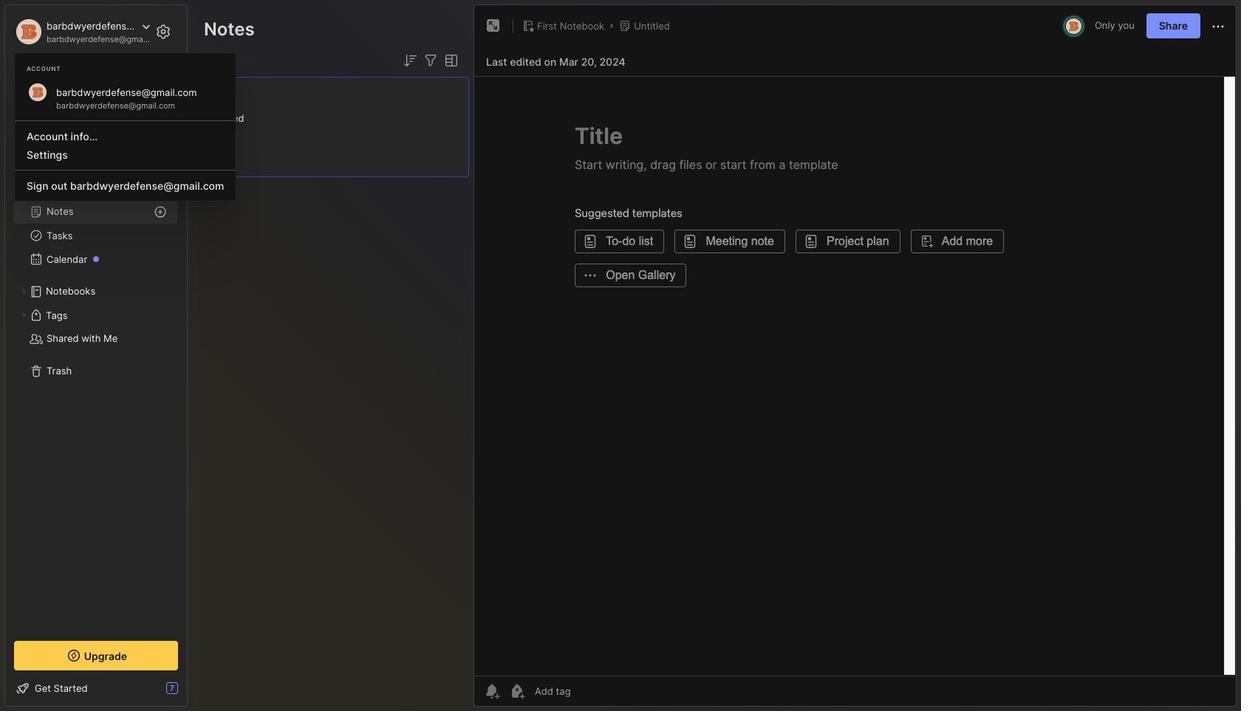 Task type: vqa. For each thing, say whether or not it's contained in the screenshot.
Start writing… text field
no



Task type: locate. For each thing, give the bounding box(es) containing it.
Add tag field
[[534, 685, 645, 699]]

expand tags image
[[19, 311, 28, 320]]

tree
[[5, 144, 187, 628]]

add filters image
[[422, 52, 440, 69]]

None search field
[[41, 73, 165, 91]]

none search field inside the main element
[[41, 73, 165, 91]]

expand note image
[[485, 17, 503, 35]]

Note Editor text field
[[475, 76, 1237, 676]]

Add filters field
[[422, 52, 440, 69]]

add a reminder image
[[483, 683, 501, 701]]

Sort options field
[[401, 52, 419, 69]]

View options field
[[440, 52, 461, 69]]

note window element
[[474, 4, 1237, 711]]

Help and Learning task checklist field
[[5, 677, 187, 701]]

main element
[[0, 0, 192, 712]]



Task type: describe. For each thing, give the bounding box(es) containing it.
More actions field
[[1210, 16, 1228, 35]]

tree inside the main element
[[5, 144, 187, 628]]

expand notebooks image
[[19, 288, 28, 296]]

Account field
[[14, 17, 151, 47]]

Search text field
[[41, 75, 165, 89]]

click to collapse image
[[187, 685, 198, 702]]

dropdown list menu
[[15, 115, 236, 195]]

add tag image
[[509, 683, 526, 701]]

settings image
[[154, 23, 172, 41]]

more actions image
[[1210, 18, 1228, 35]]

barbdwyerdefense@gmail.com avatar image
[[1067, 18, 1082, 34]]



